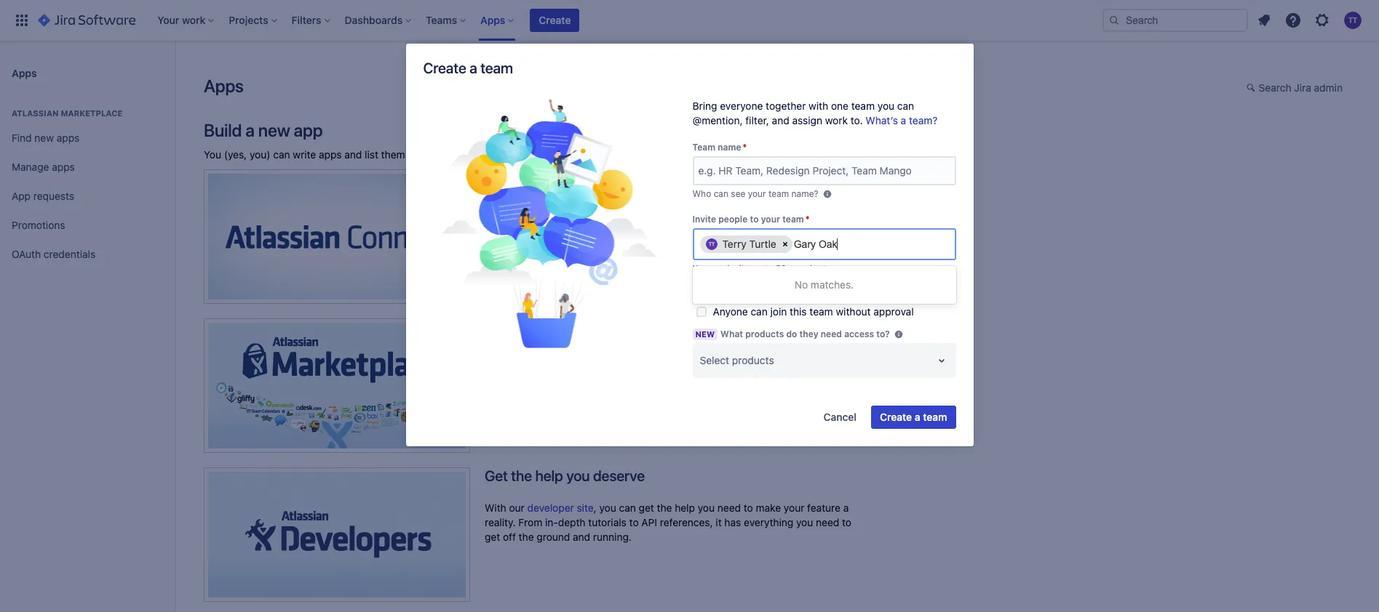 Task type: vqa. For each thing, say whether or not it's contained in the screenshot.
them at the top of the page
yes



Task type: locate. For each thing, give the bounding box(es) containing it.
0 vertical spatial get
[[639, 502, 654, 515]]

0 horizontal spatial you
[[204, 148, 221, 161]]

1 vertical spatial it
[[716, 517, 722, 529]]

atlassian
[[12, 108, 59, 118], [437, 148, 479, 161], [485, 204, 527, 216], [485, 233, 527, 245], [675, 353, 717, 365]]

2 horizontal spatial marketplace
[[720, 353, 778, 365]]

teams.
[[680, 368, 712, 380]]

app up system
[[766, 368, 784, 380]]

need
[[601, 170, 634, 186], [821, 329, 842, 340], [717, 502, 741, 515], [816, 517, 839, 529]]

1 horizontal spatial help
[[675, 502, 695, 515]]

help up developer
[[535, 468, 563, 485]]

people up terry
[[718, 214, 748, 225]]

after
[[485, 353, 508, 365]]

0 horizontal spatial new
[[35, 131, 54, 144]]

marketplace inside group
[[61, 108, 123, 118]]

write
[[293, 148, 316, 161]]

2 horizontal spatial create
[[880, 411, 912, 424]]

your inside , you can get the help you need to make your feature a reality. from in-depth tutorials to api references, it has everything you need to get off the ground and running.
[[784, 502, 804, 515]]

2 vertical spatial app
[[485, 397, 502, 409]]

apps right write
[[319, 148, 342, 161]]

manage apps link
[[6, 153, 169, 182]]

0 horizontal spatial app
[[294, 120, 323, 140]]

with our developer site
[[485, 502, 594, 515]]

your up payment
[[742, 368, 763, 380]]

what's
[[866, 114, 898, 127]]

our for into
[[699, 382, 715, 394]]

0 vertical spatial find
[[12, 131, 32, 144]]

developer
[[527, 502, 574, 515]]

you down terry turtle image at the top of the page
[[692, 263, 708, 274]]

you for you can invite up to 50 people       at once.
[[692, 263, 708, 274]]

1 horizontal spatial list
[[617, 353, 631, 365]]

1 vertical spatial marketplace
[[482, 148, 540, 161]]

0 vertical spatial or
[[788, 218, 798, 231]]

new
[[695, 330, 715, 339]]

products down join
[[745, 329, 784, 340]]

cancel
[[824, 411, 857, 424]]

team inside membership controls anyone can join this team without approval
[[810, 306, 833, 318]]

the up api
[[657, 502, 672, 515]]

matches.
[[811, 279, 854, 291]]

create
[[539, 14, 571, 26], [423, 60, 466, 76], [880, 411, 912, 424]]

1 vertical spatial find
[[485, 170, 512, 186]]

1 vertical spatial our
[[509, 502, 525, 515]]

can left join
[[751, 306, 768, 318]]

can left invite
[[710, 263, 725, 274]]

or up clear icon
[[788, 218, 798, 231]]

you for you (yes, you) can write apps and list them in the atlassian marketplace .
[[204, 148, 221, 161]]

can up "what."
[[714, 188, 728, 199]]

get
[[639, 502, 654, 515], [485, 531, 500, 544]]

manage
[[12, 161, 49, 173]]

products up extend
[[756, 204, 798, 216]]

with up needs
[[636, 218, 656, 231]]

list
[[365, 148, 378, 161], [617, 353, 631, 365]]

developers
[[659, 218, 711, 231]]

1 vertical spatial get
[[485, 531, 500, 544]]

app requests
[[12, 190, 74, 202]]

1 vertical spatial create
[[423, 60, 466, 76]]

they
[[800, 329, 818, 340]]

can up tutorials
[[619, 502, 636, 515]]

0 horizontal spatial create a team
[[423, 60, 513, 76]]

you left (yes,
[[204, 148, 221, 161]]

pride
[[513, 319, 546, 335]]

everyone
[[720, 100, 763, 112]]

can
[[897, 100, 914, 112], [273, 148, 290, 161], [714, 188, 728, 199], [710, 263, 725, 274], [751, 306, 768, 318], [619, 502, 636, 515]]

who can see your team name?
[[692, 188, 818, 199]]

1 horizontal spatial or
[[788, 218, 798, 231]]

you up references,
[[698, 502, 715, 515]]

1 vertical spatial people
[[789, 263, 817, 274]]

1 vertical spatial create a team
[[880, 411, 947, 424]]

* down name? in the right top of the page
[[805, 214, 810, 225]]

because
[[535, 218, 575, 231]]

deserve
[[593, 468, 645, 485]]

0 horizontal spatial list
[[365, 148, 378, 161]]

in right them
[[408, 148, 416, 161]]

1 horizontal spatial find
[[485, 170, 512, 186]]

* right name
[[743, 142, 747, 153]]

your right 'make'
[[784, 502, 804, 515]]

and down source
[[505, 397, 523, 409]]

1 horizontal spatial our
[[699, 382, 715, 394]]

new inside atlassian marketplace group
[[35, 131, 54, 144]]

what products do they need access to?
[[721, 329, 890, 340]]

1 horizontal spatial development
[[616, 368, 677, 380]]

profit
[[577, 319, 611, 335]]

1 horizontal spatial app
[[485, 397, 502, 409]]

you up what's
[[878, 100, 895, 112]]

0 vertical spatial marketplace
[[61, 108, 123, 118]]

0 vertical spatial it
[[633, 353, 639, 365]]

over
[[815, 353, 836, 365]]

payment
[[717, 382, 758, 394]]

0 horizontal spatial or
[[583, 382, 593, 394]]

marketplace up find new apps link
[[61, 108, 123, 118]]

anyone
[[713, 306, 748, 318]]

1 horizontal spatial people
[[789, 263, 817, 274]]

or down best
[[583, 382, 593, 394]]

can up the what's a team? at the right of page
[[897, 100, 914, 112]]

this
[[790, 306, 807, 318]]

needs
[[638, 233, 667, 245]]

create banner
[[0, 0, 1379, 41]]

0 vertical spatial products
[[756, 204, 798, 216]]

with up assign
[[809, 100, 828, 112]]

team name *
[[692, 142, 747, 153]]

0 horizontal spatial it
[[633, 353, 639, 365]]

1 horizontal spatial create a team
[[880, 411, 947, 424]]

once.
[[830, 263, 853, 274]]

atlassian inside is the "how" to your idea's "what." our products are extensible because they're built with developers in mind. extend or transform atlassian products to serve your needs better.
[[485, 233, 527, 245]]

0 vertical spatial create
[[539, 14, 571, 26]]

app inside into our payment system to sell your app and
[[485, 397, 502, 409]]

2 vertical spatial marketplace
[[720, 353, 778, 365]]

get up api
[[639, 502, 654, 515]]

0 vertical spatial our
[[699, 382, 715, 394]]

0 horizontal spatial our
[[509, 502, 525, 515]]

to inside into our payment system to sell your app and
[[797, 382, 807, 394]]

get down reality.
[[485, 531, 500, 544]]

team inside button
[[923, 411, 947, 424]]

2 vertical spatial create
[[880, 411, 912, 424]]

atlassian up the 'extensible'
[[485, 204, 527, 216]]

your down the built
[[615, 233, 636, 245]]

team
[[480, 60, 513, 76], [851, 100, 875, 112], [769, 188, 789, 199], [782, 214, 804, 225], [810, 306, 833, 318], [923, 411, 947, 424]]

1 horizontal spatial apps
[[204, 76, 244, 96]]

search jira admin
[[1259, 82, 1343, 94]]

you right the tools
[[575, 170, 598, 186]]

app inside after you develop your app, list it on the atlassian marketplace to help over 100,000 of the world's best development teams. open your app for open- source development or
[[766, 368, 784, 380]]

development down of
[[519, 382, 580, 394]]

search image
[[1108, 15, 1120, 26]]

0 horizontal spatial marketplace
[[61, 108, 123, 118]]

app up write
[[294, 120, 323, 140]]

apps up the atlassian marketplace
[[12, 67, 37, 79]]

promotions link
[[6, 211, 169, 240]]

and left them
[[344, 148, 362, 161]]

with
[[485, 502, 506, 515]]

your right see
[[748, 188, 766, 199]]

list left them
[[365, 148, 378, 161]]

atlassian connect
[[485, 204, 569, 216]]

find for find new apps
[[12, 131, 32, 144]]

development down on
[[616, 368, 677, 380]]

0 horizontal spatial with
[[636, 218, 656, 231]]

access
[[844, 329, 874, 340]]

new up manage apps
[[35, 131, 54, 144]]

you
[[878, 100, 895, 112], [575, 170, 598, 186], [511, 353, 528, 365], [566, 468, 590, 485], [599, 502, 616, 515], [698, 502, 715, 515], [796, 517, 813, 529]]

0 horizontal spatial find
[[12, 131, 32, 144]]

0 vertical spatial help
[[792, 353, 813, 365]]

find inside find new apps link
[[12, 131, 32, 144]]

atlassian up find new apps
[[12, 108, 59, 118]]

create a team
[[423, 60, 513, 76], [880, 411, 947, 424]]

you up of
[[511, 353, 528, 365]]

and down together
[[772, 114, 789, 127]]

sell
[[809, 382, 825, 394]]

0 horizontal spatial people
[[718, 214, 748, 225]]

products down because
[[530, 233, 572, 245]]

0 vertical spatial with
[[809, 100, 828, 112]]

atlassian marketplace
[[12, 108, 123, 118]]

1 horizontal spatial it
[[716, 517, 722, 529]]

find new apps
[[12, 131, 80, 144]]

1 horizontal spatial create
[[539, 14, 571, 26]]

0 vertical spatial development
[[616, 368, 677, 380]]

0 vertical spatial you
[[204, 148, 221, 161]]

and inside into our payment system to sell your app and
[[505, 397, 523, 409]]

ground
[[537, 531, 570, 544]]

list right the app,
[[617, 353, 631, 365]]

serve
[[587, 233, 612, 245]]

who
[[692, 188, 711, 199]]

app
[[12, 190, 31, 202]]

build
[[204, 120, 242, 140]]

you right , in the left of the page
[[599, 502, 616, 515]]

2 horizontal spatial help
[[792, 353, 813, 365]]

help up references,
[[675, 502, 695, 515]]

our up from
[[509, 502, 525, 515]]

1 vertical spatial development
[[519, 382, 580, 394]]

development
[[616, 368, 677, 380], [519, 382, 580, 394]]

2 horizontal spatial app
[[766, 368, 784, 380]]

our down teams.
[[699, 382, 715, 394]]

atlassian up teams.
[[675, 353, 717, 365]]

1 vertical spatial help
[[535, 468, 563, 485]]

find
[[12, 131, 32, 144], [485, 170, 512, 186]]

1 vertical spatial list
[[617, 353, 631, 365]]

you inside after you develop your app, list it on the atlassian marketplace to help over 100,000 of the world's best development teams. open your app for open- source development or
[[511, 353, 528, 365]]

create inside button
[[880, 411, 912, 424]]

it left on
[[633, 353, 639, 365]]

1 horizontal spatial with
[[809, 100, 828, 112]]

marketplace up open
[[720, 353, 778, 365]]

marketplace up find the tools you need
[[482, 148, 540, 161]]

manage apps
[[12, 161, 75, 173]]

app down source
[[485, 397, 502, 409]]

help
[[792, 353, 813, 365], [535, 468, 563, 485], [675, 502, 695, 515]]

world's
[[556, 368, 590, 380]]

new up you)
[[258, 120, 290, 140]]

in down "what."
[[713, 218, 722, 231]]

apps up build on the top
[[204, 76, 244, 96]]

marketplace
[[61, 108, 123, 118], [482, 148, 540, 161], [720, 353, 778, 365]]

better.
[[670, 233, 701, 245]]

atlassian down the 'extensible'
[[485, 233, 527, 245]]

the inside is the "how" to your idea's "what." our products are extensible because they're built with developers in mind. extend or transform atlassian products to serve your needs better.
[[582, 204, 598, 216]]

0 horizontal spatial create
[[423, 60, 466, 76]]

your up turtle
[[761, 214, 780, 225]]

it inside after you develop your app, list it on the atlassian marketplace to help over 100,000 of the world's best development teams. open your app for open- source development or
[[633, 353, 639, 365]]

in inside is the "how" to your idea's "what." our products are extensible because they're built with developers in mind. extend or transform atlassian products to serve your needs better.
[[713, 218, 722, 231]]

it left has
[[716, 517, 722, 529]]

see
[[731, 188, 745, 199]]

your team name is visible to anyone in your organisation. it may be visible on work shared outside your organisation. image
[[821, 188, 833, 200]]

you up site
[[566, 468, 590, 485]]

and inside , you can get the help you need to make your feature a reality. from in-depth tutorials to api references, it has everything you need to get off the ground and running.
[[573, 531, 590, 544]]

find up manage on the top
[[12, 131, 32, 144]]

the right the is
[[582, 204, 598, 216]]

1 horizontal spatial you
[[692, 263, 708, 274]]

apps up the requests
[[52, 161, 75, 173]]

can inside bring everyone together with one team you can @mention, filter, and assign work to.
[[897, 100, 914, 112]]

1 vertical spatial you
[[692, 263, 708, 274]]

need right they
[[821, 329, 842, 340]]

name?
[[791, 188, 818, 199]]

extend
[[753, 218, 786, 231]]

depth
[[558, 517, 585, 529]]

0 horizontal spatial in
[[408, 148, 416, 161]]

atlassian inside after you develop your app, list it on the atlassian marketplace to help over 100,000 of the world's best development teams. open your app for open- source development or
[[675, 353, 717, 365]]

at
[[819, 263, 827, 274]]

with inside bring everyone together with one team you can @mention, filter, and assign work to.
[[809, 100, 828, 112]]

1 vertical spatial or
[[583, 382, 593, 394]]

it
[[633, 353, 639, 365], [716, 517, 722, 529]]

oauth credentials link
[[6, 240, 169, 269]]

0 vertical spatial in
[[408, 148, 416, 161]]

0 vertical spatial people
[[718, 214, 748, 225]]

1 vertical spatial app
[[766, 368, 784, 380]]

our
[[735, 204, 753, 216]]

0 vertical spatial list
[[365, 148, 378, 161]]

in
[[408, 148, 416, 161], [713, 218, 722, 231]]

jira software image
[[38, 12, 136, 29], [38, 12, 136, 29]]

search
[[1259, 82, 1291, 94]]

you
[[204, 148, 221, 161], [692, 263, 708, 274]]

them
[[381, 148, 405, 161]]

to?
[[876, 329, 890, 340]]

your right sell
[[828, 382, 849, 394]]

off
[[503, 531, 516, 544]]

1 vertical spatial with
[[636, 218, 656, 231]]

2 vertical spatial help
[[675, 502, 695, 515]]

1 horizontal spatial *
[[805, 214, 810, 225]]

1 vertical spatial in
[[713, 218, 722, 231]]

1 horizontal spatial in
[[713, 218, 722, 231]]

0 vertical spatial *
[[743, 142, 747, 153]]

do
[[786, 329, 797, 340]]

one
[[831, 100, 849, 112]]

find down the atlassian marketplace link
[[485, 170, 512, 186]]

and down depth
[[573, 531, 590, 544]]

find new apps link
[[6, 124, 169, 153]]

our inside into our payment system to sell your app and
[[699, 382, 715, 394]]

a inside button
[[915, 411, 920, 424]]

people up no
[[789, 263, 817, 274]]

help up for
[[792, 353, 813, 365]]

system
[[761, 382, 794, 394]]



Task type: describe. For each thing, give the bounding box(es) containing it.
and inside bring everyone together with one team you can @mention, filter, and assign work to.
[[772, 114, 789, 127]]

search jira admin link
[[1239, 77, 1350, 100]]

from
[[518, 517, 542, 529]]

need up "how"
[[601, 170, 634, 186]]

0 horizontal spatial *
[[743, 142, 747, 153]]

source
[[485, 382, 517, 394]]

your up world's
[[570, 353, 591, 365]]

0 vertical spatial app
[[294, 120, 323, 140]]

atlassian marketplace group
[[6, 93, 169, 274]]

1 vertical spatial products
[[530, 233, 572, 245]]

(yes,
[[224, 148, 247, 161]]

a inside , you can get the help you need to make your feature a reality. from in-depth tutorials to api references, it has everything you need to get off the ground and running.
[[843, 502, 849, 515]]

on
[[642, 353, 654, 365]]

help inside , you can get the help you need to make your feature a reality. from in-depth tutorials to api references, it has everything you need to get off the ground and running.
[[675, 502, 695, 515]]

transform
[[801, 218, 847, 231]]

and right pride at the bottom left of the page
[[549, 319, 574, 335]]

0 horizontal spatial help
[[535, 468, 563, 485]]

jira
[[1294, 82, 1311, 94]]

bring everyone together with one team you can @mention, filter, and assign work to.
[[692, 100, 914, 127]]

app,
[[594, 353, 614, 365]]

tools
[[540, 170, 571, 186]]

idea's
[[668, 204, 696, 216]]

admin
[[1314, 82, 1343, 94]]

tutorials
[[588, 517, 626, 529]]

0 horizontal spatial get
[[485, 531, 500, 544]]

in-
[[545, 517, 558, 529]]

,
[[594, 502, 597, 515]]

get the help you deserve
[[485, 468, 645, 485]]

our for with
[[509, 502, 525, 515]]

create a team button
[[871, 406, 956, 429]]

build a new app
[[204, 120, 323, 140]]

1 vertical spatial *
[[805, 214, 810, 225]]

you (yes, you) can write apps and list them in the atlassian marketplace .
[[204, 148, 543, 161]]

create a team inside button
[[880, 411, 947, 424]]

atlassian connect link
[[485, 204, 569, 216]]

create inside button
[[539, 14, 571, 26]]

"what."
[[698, 204, 733, 216]]

open image
[[933, 352, 950, 370]]

app requests link
[[6, 182, 169, 211]]

terry turtle
[[722, 238, 776, 250]]

0 horizontal spatial development
[[519, 382, 580, 394]]

mind.
[[724, 218, 750, 231]]

credentials
[[44, 248, 95, 260]]

create button
[[530, 9, 580, 32]]

1 horizontal spatial new
[[258, 120, 290, 140]]

find for find the tools you need
[[485, 170, 512, 186]]

membership controls anyone can join this team without approval
[[713, 289, 914, 318]]

together
[[766, 100, 806, 112]]

extensible
[[485, 218, 532, 231]]

win pride and profit
[[485, 319, 611, 335]]

join
[[770, 306, 787, 318]]

terry
[[722, 238, 746, 250]]

is
[[572, 204, 580, 216]]

developer site link
[[527, 502, 594, 515]]

your inside into our payment system to sell your app and
[[828, 382, 849, 394]]

or inside is the "how" to your idea's "what." our products are extensible because they're built with developers in mind. extend or transform atlassian products to serve your needs better.
[[788, 218, 798, 231]]

100,000
[[485, 368, 523, 380]]

after you develop your app, list it on the atlassian marketplace to help over 100,000 of the world's best development teams. open your app for open- source development or
[[485, 353, 836, 394]]

0 horizontal spatial apps
[[12, 67, 37, 79]]

promotions
[[12, 219, 65, 231]]

your left idea's
[[644, 204, 665, 216]]

the down from
[[519, 531, 534, 544]]

requests
[[33, 190, 74, 202]]

get
[[485, 468, 508, 485]]

it inside , you can get the help you need to make your feature a reality. from in-depth tutorials to api references, it has everything you need to get off the ground and running.
[[716, 517, 722, 529]]

help inside after you develop your app, list it on the atlassian marketplace to help over 100,000 of the world's best development teams. open your app for open- source development or
[[792, 353, 813, 365]]

or inside after you develop your app, list it on the atlassian marketplace to help over 100,000 of the world's best development teams. open your app for open- source development or
[[583, 382, 593, 394]]

the down develop
[[538, 368, 553, 380]]

are
[[800, 204, 815, 216]]

team
[[692, 142, 715, 153]]

assign
[[792, 114, 822, 127]]

small image
[[1246, 82, 1258, 94]]

e.g. HR Team, Redesign Project, Team Mango field
[[694, 158, 954, 184]]

work
[[825, 114, 848, 127]]

reality.
[[485, 517, 516, 529]]

Choose people text field
[[794, 239, 839, 250]]

what's a team? link
[[866, 114, 938, 127]]

, you can get the help you need to make your feature a reality. from in-depth tutorials to api references, it has everything you need to get off the ground and running.
[[485, 502, 851, 544]]

1 horizontal spatial marketplace
[[482, 148, 540, 161]]

2 vertical spatial products
[[745, 329, 784, 340]]

@mention,
[[692, 114, 743, 127]]

controls
[[776, 289, 811, 300]]

invite
[[692, 214, 716, 225]]

open
[[714, 368, 740, 380]]

bring
[[692, 100, 717, 112]]

feature
[[807, 502, 841, 515]]

the right them
[[419, 148, 434, 161]]

to.
[[851, 114, 863, 127]]

team inside bring everyone together with one team you can @mention, filter, and assign work to.
[[851, 100, 875, 112]]

terry turtle image
[[706, 239, 717, 250]]

marketplace inside after you develop your app, list it on the atlassian marketplace to help over 100,000 of the world's best development teams. open your app for open- source development or
[[720, 353, 778, 365]]

open-
[[802, 368, 830, 380]]

can right you)
[[273, 148, 290, 161]]

built
[[613, 218, 634, 231]]

with inside is the "how" to your idea's "what." our products are extensible because they're built with developers in mind. extend or transform atlassian products to serve your needs better.
[[636, 218, 656, 231]]

api
[[641, 517, 657, 529]]

for
[[786, 368, 799, 380]]

Search field
[[1103, 9, 1248, 32]]

0 vertical spatial create a team
[[423, 60, 513, 76]]

can inside , you can get the help you need to make your feature a reality. from in-depth tutorials to api references, it has everything you need to get off the ground and running.
[[619, 502, 636, 515]]

you down feature
[[796, 517, 813, 529]]

need up has
[[717, 502, 741, 515]]

1 horizontal spatial get
[[639, 502, 654, 515]]

the right on
[[657, 353, 672, 365]]

what's a team?
[[866, 114, 938, 127]]

no
[[795, 279, 808, 291]]

they're
[[578, 218, 610, 231]]

running.
[[593, 531, 632, 544]]

to inside after you develop your app, list it on the atlassian marketplace to help over 100,000 of the world's best development teams. open your app for open- source development or
[[780, 353, 790, 365]]

create a team element
[[424, 99, 674, 352]]

the right the get
[[511, 468, 532, 485]]

you)
[[250, 148, 270, 161]]

approval
[[874, 306, 914, 318]]

membership
[[720, 289, 773, 300]]

the left the tools
[[516, 170, 537, 186]]

atlassian right them
[[437, 148, 479, 161]]

primary element
[[9, 0, 1103, 41]]

without
[[836, 306, 871, 318]]

atlassian inside group
[[12, 108, 59, 118]]

you inside bring everyone together with one team you can @mention, filter, and assign work to.
[[878, 100, 895, 112]]

"how"
[[600, 204, 629, 216]]

team?
[[909, 114, 938, 127]]

50
[[776, 263, 786, 274]]

need down feature
[[816, 517, 839, 529]]

apps down the atlassian marketplace
[[57, 131, 80, 144]]

clear image
[[779, 239, 791, 250]]

up
[[752, 263, 762, 274]]

apps inside 'link'
[[52, 161, 75, 173]]

create a team image
[[440, 99, 658, 349]]

list inside after you develop your app, list it on the atlassian marketplace to help over 100,000 of the world's best development teams. open your app for open- source development or
[[617, 353, 631, 365]]

best
[[593, 368, 613, 380]]

develop
[[530, 353, 568, 365]]

can inside membership controls anyone can join this team without approval
[[751, 306, 768, 318]]



